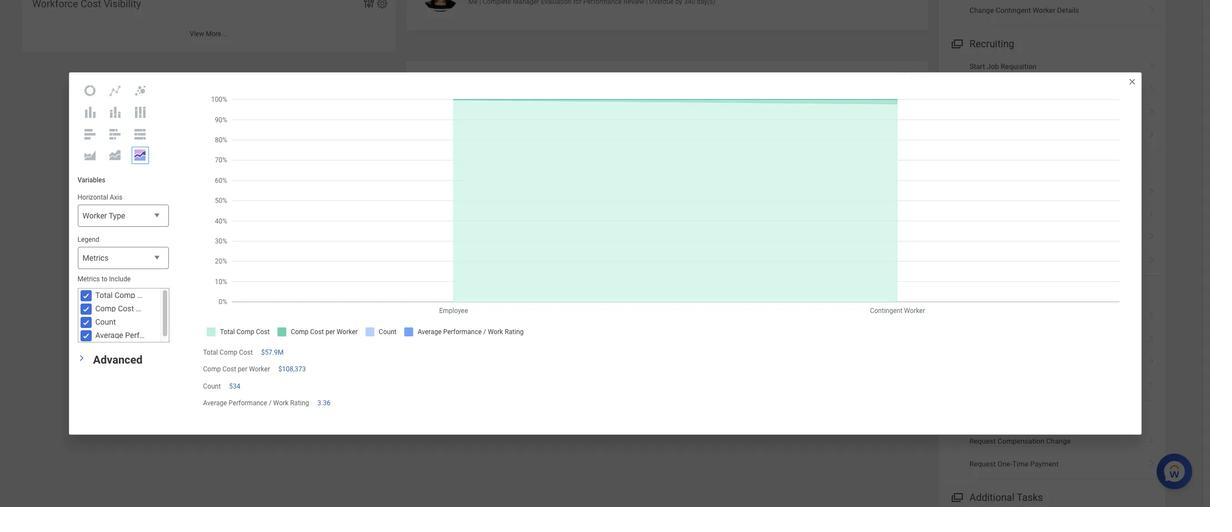 Task type: locate. For each thing, give the bounding box(es) containing it.
comp down include
[[115, 291, 135, 300]]

count up average on the left bottom of the page
[[203, 382, 221, 390]]

1 vertical spatial request
[[970, 460, 996, 468]]

start down add
[[970, 256, 986, 265]]

1 horizontal spatial per
[[238, 365, 248, 373]]

total down metrics to include
[[95, 291, 113, 300]]

4 chevron right image from the top
[[1145, 127, 1160, 138]]

request left compensation
[[970, 437, 996, 445]]

total comp cost inside metrics to include group
[[95, 291, 153, 300]]

1 chevron right image from the top
[[1145, 104, 1160, 115]]

stacked bar image
[[108, 127, 122, 140]]

2 list from the top
[[940, 180, 1166, 272]]

request compensation change
[[970, 437, 1071, 445]]

menu group image
[[950, 35, 965, 50], [950, 489, 965, 504]]

worker
[[1033, 6, 1056, 15], [83, 211, 107, 220], [149, 304, 173, 313], [249, 365, 270, 373]]

cost down include
[[118, 304, 134, 313]]

total comp cost up 534
[[203, 349, 253, 356]]

total comp cost
[[95, 291, 153, 300], [203, 349, 253, 356]]

start job requisition
[[970, 62, 1037, 71]]

count right check small image
[[95, 318, 116, 327]]

average performance / work rating
[[203, 399, 309, 407]]

1 menu group image from the top
[[950, 35, 965, 50]]

0 vertical spatial job
[[987, 62, 1000, 71]]

view
[[190, 30, 204, 38]]

performance for average
[[229, 399, 267, 407]]

performance for start
[[987, 256, 1029, 265]]

view more ...
[[190, 30, 228, 38]]

performance down 534 button
[[229, 399, 267, 407]]

horizontal
[[78, 194, 108, 201]]

change up request one-time payment link at right
[[1047, 437, 1071, 445]]

4 chevron right image from the top
[[1145, 252, 1160, 263]]

3 list from the top
[[940, 305, 1166, 397]]

cost
[[137, 291, 153, 300], [118, 304, 134, 313], [239, 349, 253, 356], [223, 365, 236, 373]]

start inside 'link'
[[970, 62, 986, 71]]

1 vertical spatial count
[[95, 318, 116, 327]]

job inside start job requisition 'link'
[[987, 62, 1000, 71]]

total comp cost down include
[[95, 291, 153, 300]]

comp
[[115, 291, 135, 300], [95, 304, 116, 313], [220, 349, 237, 356], [203, 365, 221, 373]]

$108,373 button
[[279, 365, 308, 374]]

13 count
[[655, 182, 687, 228]]

1 vertical spatial comp cost per worker
[[203, 365, 270, 373]]

metrics inside group
[[78, 275, 100, 283]]

menu group image left "recruiting"
[[950, 35, 965, 50]]

100% area image
[[133, 149, 147, 162]]

advanced button
[[93, 353, 143, 367]]

0 horizontal spatial per
[[136, 304, 147, 313]]

2 check small image from the top
[[79, 303, 93, 316]]

3 check small image from the top
[[79, 329, 93, 343]]

stacked area image
[[108, 149, 122, 162]]

534 button
[[229, 382, 242, 391]]

change contingent worker details link
[[940, 0, 1166, 22]]

count inside metrics to include group
[[95, 318, 116, 327]]

job down "recruiting"
[[987, 62, 1000, 71]]

1 check small image from the top
[[79, 289, 93, 303]]

worker inside metrics to include group
[[149, 304, 173, 313]]

2 menu group image from the top
[[950, 489, 965, 504]]

per inside metrics to include group
[[136, 304, 147, 313]]

metrics inside "popup button"
[[83, 254, 109, 263]]

type
[[109, 211, 125, 220]]

1 vertical spatial change
[[1037, 131, 1062, 140]]

0 horizontal spatial job
[[987, 62, 1000, 71]]

performance inside start performance review for employee link
[[987, 256, 1029, 265]]

1 vertical spatial menu group image
[[950, 489, 965, 504]]

1 vertical spatial to
[[102, 275, 107, 283]]

...
[[223, 30, 228, 38]]

2 vertical spatial change
[[1047, 437, 1071, 445]]

1 request from the top
[[970, 437, 996, 445]]

compensation
[[998, 437, 1045, 445]]

request
[[970, 437, 996, 445], [970, 460, 996, 468]]

chevron right image
[[1145, 104, 1160, 115], [1145, 206, 1160, 217], [1145, 229, 1160, 240], [1145, 252, 1160, 263], [1145, 331, 1160, 342], [1145, 377, 1160, 388], [1145, 456, 1160, 467]]

1 vertical spatial start
[[970, 256, 986, 265]]

check small image
[[79, 289, 93, 303], [79, 303, 93, 316], [79, 329, 93, 343]]

3.36 button
[[318, 398, 332, 407]]

add goal to employees link
[[940, 226, 1166, 249]]

change left contingent
[[970, 6, 995, 15]]

performance
[[987, 256, 1029, 265], [229, 399, 267, 407]]

additional tasks
[[970, 491, 1044, 503]]

534
[[229, 382, 240, 390]]

menu group image for recruiting
[[950, 35, 965, 50]]

to
[[1001, 233, 1008, 241], [102, 275, 107, 283]]

axis
[[110, 194, 123, 201]]

chevron right image inside request one-time payment link
[[1145, 456, 1160, 467]]

1 start from the top
[[970, 62, 986, 71]]

0 vertical spatial to
[[1001, 233, 1008, 241]]

per
[[136, 304, 147, 313], [238, 365, 248, 373]]

comp cost per worker up 534 button
[[203, 365, 270, 373]]

stacked column image
[[108, 106, 122, 119]]

performance down add goal to employees
[[987, 256, 1029, 265]]

4 list from the top
[[940, 430, 1166, 476]]

performance inside advanced dialog
[[229, 399, 267, 407]]

0 vertical spatial total
[[95, 291, 113, 300]]

request for request compensation change
[[970, 437, 996, 445]]

average
[[203, 399, 227, 407]]

0 horizontal spatial comp cost per worker
[[95, 304, 173, 313]]

start for start performance review for employee
[[970, 256, 986, 265]]

to inside group
[[102, 275, 107, 283]]

0 vertical spatial per
[[136, 304, 147, 313]]

0 vertical spatial total comp cost
[[95, 291, 153, 300]]

metrics down legend
[[83, 254, 109, 263]]

0 vertical spatial comp cost per worker
[[95, 304, 173, 313]]

0 vertical spatial menu group image
[[950, 35, 965, 50]]

horizontal axis
[[78, 194, 123, 201]]

one-
[[998, 460, 1013, 468]]

transfer,
[[970, 131, 998, 140]]

1 vertical spatial performance
[[229, 399, 267, 407]]

8 chevron right image from the top
[[1145, 433, 1160, 444]]

0 horizontal spatial total comp cost
[[95, 291, 153, 300]]

0 horizontal spatial to
[[102, 275, 107, 283]]

add
[[970, 233, 983, 241]]

metrics left include
[[78, 275, 100, 283]]

count
[[661, 219, 681, 228], [95, 318, 116, 327], [203, 382, 221, 390]]

recruiting
[[970, 38, 1015, 49]]

0 horizontal spatial performance
[[229, 399, 267, 407]]

start down "recruiting"
[[970, 62, 986, 71]]

check small image for total comp cost
[[79, 289, 93, 303]]

$108,373
[[279, 365, 306, 373]]

rating
[[290, 399, 309, 407]]

0 vertical spatial request
[[970, 437, 996, 445]]

job
[[987, 62, 1000, 71], [1064, 131, 1076, 140]]

request one-time payment link
[[940, 453, 1166, 476]]

chevron right image inside start job requisition 'link'
[[1145, 58, 1160, 69]]

2 vertical spatial count
[[203, 382, 221, 390]]

view more ... link
[[22, 25, 396, 43]]

menu group image left 'additional' at the right bottom of the page
[[950, 489, 965, 504]]

1 horizontal spatial total
[[203, 349, 218, 356]]

metrics button
[[78, 247, 169, 270]]

start performance review for employee
[[970, 256, 1098, 265]]

total up average on the left bottom of the page
[[203, 349, 218, 356]]

close chart settings image
[[1128, 77, 1137, 86]]

1 horizontal spatial job
[[1064, 131, 1076, 140]]

0 vertical spatial performance
[[987, 256, 1029, 265]]

requisition
[[1001, 62, 1037, 71]]

request compensation change link
[[940, 430, 1166, 453]]

1 vertical spatial per
[[238, 365, 248, 373]]

0 horizontal spatial total
[[95, 291, 113, 300]]

5 chevron right image from the top
[[1145, 183, 1160, 194]]

1 vertical spatial job
[[1064, 131, 1076, 140]]

payment
[[1031, 460, 1059, 468]]

start performance review for employee link
[[940, 249, 1166, 272]]

per down metrics "popup button"
[[136, 304, 147, 313]]

chevron right image inside change contingent worker details link
[[1145, 2, 1160, 14]]

workforce mix
[[417, 72, 481, 83]]

0 horizontal spatial count
[[95, 318, 116, 327]]

1 chevron right image from the top
[[1145, 2, 1160, 14]]

1 horizontal spatial total comp cost
[[203, 349, 253, 356]]

5 chevron right image from the top
[[1145, 331, 1160, 342]]

comp cost per worker
[[95, 304, 173, 313], [203, 365, 270, 373]]

2 chevron right image from the top
[[1145, 58, 1160, 69]]

0 vertical spatial metrics
[[83, 254, 109, 263]]

list
[[940, 55, 1166, 147], [940, 180, 1166, 272], [940, 305, 1166, 397], [940, 430, 1166, 476]]

line image
[[108, 84, 122, 97]]

check small image for comp cost per worker
[[79, 303, 93, 316]]

1 vertical spatial total comp cost
[[203, 349, 253, 356]]

job right or
[[1064, 131, 1076, 140]]

start
[[970, 62, 986, 71], [970, 256, 986, 265]]

more
[[206, 30, 221, 38]]

7 chevron right image from the top
[[1145, 354, 1160, 365]]

additional
[[970, 491, 1015, 503]]

request left the one-
[[970, 460, 996, 468]]

1 horizontal spatial to
[[1001, 233, 1008, 241]]

chevron right image
[[1145, 2, 1160, 14], [1145, 58, 1160, 69], [1145, 81, 1160, 92], [1145, 127, 1160, 138], [1145, 183, 1160, 194], [1145, 308, 1160, 319], [1145, 354, 1160, 365], [1145, 433, 1160, 444]]

0 vertical spatial start
[[970, 62, 986, 71]]

13 button
[[655, 180, 689, 218]]

comp cost per worker down include
[[95, 304, 173, 313]]

1 horizontal spatial count
[[203, 382, 221, 390]]

review
[[1031, 256, 1054, 265]]

work
[[273, 399, 289, 407]]

2 request from the top
[[970, 460, 996, 468]]

count down 13 button
[[661, 219, 681, 228]]

advanced
[[93, 353, 143, 367]]

0 vertical spatial count
[[661, 219, 681, 228]]

tasks
[[1017, 491, 1044, 503]]

2 start from the top
[[970, 256, 986, 265]]

3 chevron right image from the top
[[1145, 229, 1160, 240]]

1 vertical spatial metrics
[[78, 275, 100, 283]]

for
[[1056, 256, 1065, 265]]

7 chevron right image from the top
[[1145, 456, 1160, 467]]

1 list from the top
[[940, 55, 1166, 147]]

to left include
[[102, 275, 107, 283]]

worker type
[[83, 211, 125, 220]]

change
[[970, 6, 995, 15], [1037, 131, 1062, 140], [1047, 437, 1071, 445]]

1 horizontal spatial performance
[[987, 256, 1029, 265]]

metrics
[[83, 254, 109, 263], [78, 275, 100, 283]]

change right or
[[1037, 131, 1062, 140]]

per up 534 button
[[238, 365, 248, 373]]

2 horizontal spatial count
[[661, 219, 681, 228]]

0 vertical spatial change
[[970, 6, 995, 15]]

metrics for metrics to include
[[78, 275, 100, 283]]

worker type button
[[78, 205, 169, 228]]

workforce cost visibility element
[[22, 0, 396, 52]]

to right goal at the top right of the page
[[1001, 233, 1008, 241]]

total
[[95, 291, 113, 300], [203, 349, 218, 356]]



Task type: describe. For each thing, give the bounding box(es) containing it.
workforce mix element
[[407, 61, 928, 369]]

clustered bar image
[[83, 127, 97, 140]]

legend
[[78, 236, 99, 244]]

transfer, promote or change job
[[970, 131, 1076, 140]]

$57.9m
[[261, 349, 284, 356]]

cost left $57.9m
[[239, 349, 253, 356]]

worker inside popup button
[[83, 211, 107, 220]]

chevron right image inside add goal to employees 'link'
[[1145, 229, 1160, 240]]

request for request one-time payment
[[970, 460, 996, 468]]

list containing start job requisition
[[940, 55, 1166, 147]]

start for start job requisition
[[970, 62, 986, 71]]

donut image
[[83, 84, 97, 97]]

100% column image
[[133, 106, 147, 119]]

overlaid area image
[[83, 149, 97, 162]]

clustered column image
[[83, 106, 97, 119]]

6 chevron right image from the top
[[1145, 377, 1160, 388]]

$57.9m button
[[261, 348, 285, 357]]

comp cost per worker inside metrics to include group
[[95, 304, 173, 313]]

100% bar image
[[133, 127, 147, 140]]

chevron right image inside request compensation change link
[[1145, 433, 1160, 444]]

change contingent worker details
[[970, 6, 1080, 15]]

1 horizontal spatial comp cost per worker
[[203, 365, 270, 373]]

menu group image for additional tasks
[[950, 489, 965, 504]]

metrics for metrics
[[83, 254, 109, 263]]

variables group
[[69, 167, 177, 351]]

include
[[109, 275, 131, 283]]

details
[[1058, 6, 1080, 15]]

advanced dialog
[[69, 72, 1142, 435]]

menu group image
[[950, 160, 965, 175]]

chevron down image
[[78, 352, 85, 365]]

legend group
[[78, 235, 169, 270]]

mix
[[465, 72, 481, 83]]

chevron right image inside transfer, promote or change job link
[[1145, 127, 1160, 138]]

3.36
[[318, 399, 331, 407]]

13
[[655, 182, 687, 216]]

6 chevron right image from the top
[[1145, 308, 1160, 319]]

or
[[1029, 131, 1036, 140]]

bubble image
[[133, 84, 147, 97]]

total inside metrics to include group
[[95, 291, 113, 300]]

list containing request compensation change
[[940, 430, 1166, 476]]

chevron right image inside start performance review for employee link
[[1145, 252, 1160, 263]]

promote
[[1000, 131, 1027, 140]]

count inside 13 count
[[661, 219, 681, 228]]

time
[[1013, 460, 1029, 468]]

comp up 534
[[220, 349, 237, 356]]

comp up average on the left bottom of the page
[[203, 365, 221, 373]]

3 chevron right image from the top
[[1145, 81, 1160, 92]]

goal
[[985, 233, 999, 241]]

check small image
[[79, 316, 93, 329]]

2 chevron right image from the top
[[1145, 206, 1160, 217]]

cost up 534
[[223, 365, 236, 373]]

add goal to employees
[[970, 233, 1045, 241]]

horizontal axis group
[[78, 193, 169, 228]]

employees
[[1009, 233, 1045, 241]]

metrics to include
[[78, 275, 131, 283]]

1 vertical spatial total
[[203, 349, 218, 356]]

to inside 'link'
[[1001, 233, 1008, 241]]

/
[[269, 399, 272, 407]]

job inside transfer, promote or change job link
[[1064, 131, 1076, 140]]

list containing add goal to employees
[[940, 180, 1166, 272]]

transfer, promote or change job link
[[940, 124, 1166, 147]]

cost down metrics "popup button"
[[137, 291, 153, 300]]

metrics to include group
[[78, 275, 173, 343]]

employee
[[1066, 256, 1098, 265]]

contingent
[[996, 6, 1032, 15]]

request one-time payment
[[970, 460, 1059, 468]]

comp down metrics to include
[[95, 304, 116, 313]]

start job requisition link
[[940, 55, 1166, 78]]

variables
[[78, 176, 105, 184]]

workforce
[[417, 72, 463, 83]]



Task type: vqa. For each thing, say whether or not it's contained in the screenshot.
the More to the left
no



